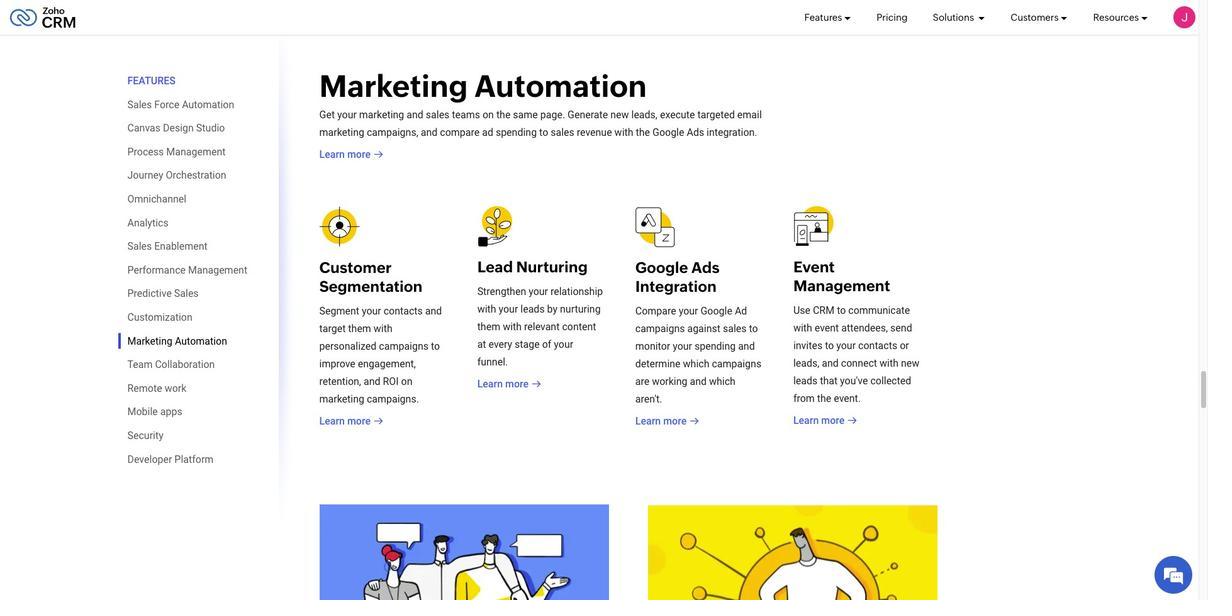 Task type: locate. For each thing, give the bounding box(es) containing it.
campaigns down against
[[712, 358, 762, 370]]

the
[[497, 109, 511, 121], [636, 126, 650, 138], [818, 393, 832, 404]]

google up integration
[[636, 259, 688, 276]]

lead
[[478, 258, 513, 275]]

marketing for marketing automation get your marketing and sales teams on the same page. generate new leads, execute targeted email marketing campaigns, and compare ad spending to sales revenue with the google ads integration.
[[319, 68, 468, 104]]

sales down the ad
[[723, 323, 747, 335]]

learn more link down retention,
[[319, 414, 383, 429]]

leads
[[521, 303, 545, 315], [794, 375, 818, 387]]

orchestration
[[166, 170, 226, 182]]

zoho crm logo image
[[9, 3, 76, 31]]

marketing down the get
[[319, 126, 364, 138]]

learn down funnel.
[[478, 378, 503, 390]]

send
[[891, 322, 913, 334]]

0 horizontal spatial the
[[497, 109, 511, 121]]

management down enablement
[[188, 264, 248, 276]]

features link
[[805, 0, 852, 35]]

learn more down retention,
[[319, 415, 371, 427]]

the down that
[[818, 393, 832, 404]]

with up collected
[[880, 357, 899, 369]]

the inside use crm to communicate with event attendees, send invites to your contacts or leads, and connect with new leads that you've collected from the event.
[[818, 393, 832, 404]]

on inside segment your contacts and target them with personalized campaigns to improve engagement, retention, and roi on marketing campaigns.
[[401, 376, 413, 387]]

2 vertical spatial marketing
[[319, 393, 364, 405]]

2 horizontal spatial the
[[818, 393, 832, 404]]

2 vertical spatial sales
[[723, 323, 747, 335]]

strengthen your relationship with your leads by nurturing them with relevant content at every stage of your funnel.
[[478, 285, 603, 368]]

ads up integration
[[692, 259, 720, 276]]

0 vertical spatial sales
[[127, 99, 152, 111]]

learn for customer segmentation
[[319, 415, 345, 427]]

collaboration
[[155, 359, 215, 371]]

1 horizontal spatial leads
[[794, 375, 818, 387]]

sales down analytics
[[127, 241, 152, 253]]

marketing inside segment your contacts and target them with personalized campaigns to improve engagement, retention, and roi on marketing campaigns.
[[319, 393, 364, 405]]

learn more link down funnel.
[[478, 377, 541, 392]]

marketing up campaigns,
[[319, 68, 468, 104]]

process
[[127, 146, 164, 158]]

google inside compare your google ad campaigns against sales to monitor your spending and determine which campaigns are working and which aren't.
[[701, 305, 733, 317]]

your inside use crm to communicate with event attendees, send invites to your contacts or leads, and connect with new leads that you've collected from the event.
[[837, 340, 856, 352]]

learn more link down the get
[[319, 147, 383, 162]]

1 vertical spatial spending
[[695, 340, 736, 352]]

1 horizontal spatial marketing
[[319, 68, 468, 104]]

1 vertical spatial contacts
[[859, 340, 898, 352]]

1 vertical spatial management
[[188, 264, 248, 276]]

menu shadow image
[[279, 0, 297, 537]]

1 vertical spatial google
[[636, 259, 688, 276]]

google inside google ads integration
[[636, 259, 688, 276]]

contacts inside use crm to communicate with event attendees, send invites to your contacts or leads, and connect with new leads that you've collected from the event.
[[859, 340, 898, 352]]

1 vertical spatial new
[[901, 357, 920, 369]]

0 vertical spatial ads
[[687, 126, 705, 138]]

learn more link down from
[[794, 413, 858, 428]]

ads down execute
[[687, 126, 705, 138]]

2 vertical spatial the
[[818, 393, 832, 404]]

management for process
[[166, 146, 226, 158]]

your down strengthen on the left of page
[[499, 303, 518, 315]]

contacts
[[384, 305, 423, 317], [859, 340, 898, 352]]

features
[[127, 75, 176, 87]]

leads up from
[[794, 375, 818, 387]]

strengthen
[[478, 285, 526, 297]]

0 horizontal spatial leads,
[[632, 109, 658, 121]]

0 horizontal spatial new
[[611, 109, 629, 121]]

on
[[483, 109, 494, 121], [401, 376, 413, 387]]

new down the or
[[901, 357, 920, 369]]

sales up compare
[[426, 109, 450, 121]]

leads inside use crm to communicate with event attendees, send invites to your contacts or leads, and connect with new leads that you've collected from the event.
[[794, 375, 818, 387]]

0 vertical spatial leads,
[[632, 109, 658, 121]]

0 vertical spatial marketing
[[319, 68, 468, 104]]

management
[[166, 146, 226, 158], [188, 264, 248, 276], [794, 277, 891, 294]]

more down event.
[[822, 415, 845, 427]]

learn more link down aren't.
[[636, 414, 700, 429]]

0 horizontal spatial on
[[401, 376, 413, 387]]

to
[[540, 126, 549, 138], [837, 304, 846, 316], [749, 323, 758, 335], [825, 340, 834, 352], [431, 340, 440, 352]]

crm
[[813, 304, 835, 316]]

marketing up campaigns,
[[359, 109, 404, 121]]

1 vertical spatial leads
[[794, 375, 818, 387]]

1 vertical spatial the
[[636, 126, 650, 138]]

learn for google ads integration
[[636, 415, 661, 427]]

working
[[652, 376, 688, 387]]

developer platform
[[127, 454, 214, 466]]

campaigns down compare
[[636, 323, 685, 335]]

0 vertical spatial on
[[483, 109, 494, 121]]

relevant
[[524, 321, 560, 333]]

2 horizontal spatial campaigns
[[712, 358, 762, 370]]

1 vertical spatial on
[[401, 376, 413, 387]]

marketing inside marketing automation get your marketing and sales teams on the same page. generate new leads, execute targeted email marketing campaigns, and compare ad spending to sales revenue with the google ads integration.
[[319, 68, 468, 104]]

with inside marketing automation get your marketing and sales teams on the same page. generate new leads, execute targeted email marketing campaigns, and compare ad spending to sales revenue with the google ads integration.
[[615, 126, 634, 138]]

connect
[[842, 357, 878, 369]]

1 horizontal spatial contacts
[[859, 340, 898, 352]]

nurturing
[[560, 303, 601, 315]]

your
[[337, 109, 357, 121], [529, 285, 548, 297], [499, 303, 518, 315], [362, 305, 381, 317], [679, 305, 698, 317], [554, 338, 574, 350], [837, 340, 856, 352], [673, 340, 692, 352]]

sales enablement
[[127, 241, 208, 253]]

1 vertical spatial campaigns
[[379, 340, 429, 352]]

use
[[794, 304, 811, 316]]

event
[[794, 258, 835, 275]]

resources link
[[1094, 0, 1149, 35]]

solutions link
[[933, 0, 986, 35]]

your right the get
[[337, 109, 357, 121]]

spending down against
[[695, 340, 736, 352]]

features
[[805, 12, 843, 22]]

your up by
[[529, 285, 548, 297]]

collaboration tools customer relationship management solutions image
[[319, 505, 609, 601]]

0 horizontal spatial spending
[[496, 126, 537, 138]]

generate
[[568, 109, 608, 121]]

0 horizontal spatial them
[[348, 323, 371, 335]]

learn down retention,
[[319, 415, 345, 427]]

your down the segmentation
[[362, 305, 381, 317]]

team
[[127, 359, 153, 371]]

customer segmentation
[[319, 259, 423, 295]]

google
[[653, 126, 685, 138], [636, 259, 688, 276], [701, 305, 733, 317]]

0 vertical spatial spending
[[496, 126, 537, 138]]

which right working
[[709, 376, 736, 387]]

more down "campaigns."
[[347, 415, 371, 427]]

compare your google ad campaigns against sales to monitor your spending and determine which campaigns are working and which aren't.
[[636, 305, 762, 405]]

campaigns up engagement,
[[379, 340, 429, 352]]

automation inside marketing automation get your marketing and sales teams on the same page. generate new leads, execute targeted email marketing campaigns, and compare ad spending to sales revenue with the google ads integration.
[[475, 68, 647, 104]]

sales down page.
[[551, 126, 575, 138]]

sales inside compare your google ad campaigns against sales to monitor your spending and determine which campaigns are working and which aren't.
[[723, 323, 747, 335]]

0 vertical spatial marketing
[[359, 109, 404, 121]]

with up engagement,
[[374, 323, 393, 335]]

2 vertical spatial management
[[794, 277, 891, 294]]

2 vertical spatial google
[[701, 305, 733, 317]]

new
[[611, 109, 629, 121], [901, 357, 920, 369]]

0 horizontal spatial leads
[[521, 303, 545, 315]]

learn down aren't.
[[636, 415, 661, 427]]

1 vertical spatial marketing
[[127, 335, 172, 347]]

0 vertical spatial contacts
[[384, 305, 423, 317]]

the right "revenue" at the top of the page
[[636, 126, 650, 138]]

attendees,
[[842, 322, 888, 334]]

0 horizontal spatial contacts
[[384, 305, 423, 317]]

integration.
[[707, 126, 758, 138]]

to left at
[[431, 340, 440, 352]]

spending down same
[[496, 126, 537, 138]]

marketing up "team"
[[127, 335, 172, 347]]

contacts down the segmentation
[[384, 305, 423, 317]]

customers
[[1011, 12, 1059, 22]]

0 vertical spatial leads
[[521, 303, 545, 315]]

1 horizontal spatial sales
[[551, 126, 575, 138]]

the left same
[[497, 109, 511, 121]]

them up "personalized"
[[348, 323, 371, 335]]

with
[[615, 126, 634, 138], [478, 303, 496, 315], [503, 321, 522, 333], [794, 322, 813, 334], [374, 323, 393, 335], [880, 357, 899, 369]]

campaigns
[[636, 323, 685, 335], [379, 340, 429, 352], [712, 358, 762, 370]]

your up connect
[[837, 340, 856, 352]]

predictive sales
[[127, 288, 199, 300]]

retention,
[[319, 376, 361, 387]]

learn more down aren't.
[[636, 415, 687, 427]]

management up orchestration
[[166, 146, 226, 158]]

ads inside marketing automation get your marketing and sales teams on the same page. generate new leads, execute targeted email marketing campaigns, and compare ad spending to sales revenue with the google ads integration.
[[687, 126, 705, 138]]

to down page.
[[540, 126, 549, 138]]

sales down performance management
[[174, 288, 199, 300]]

campaigns.
[[367, 393, 419, 405]]

1 vertical spatial ads
[[692, 259, 720, 276]]

with inside segment your contacts and target them with personalized campaigns to improve engagement, retention, and roi on marketing campaigns.
[[374, 323, 393, 335]]

omnichannel
[[127, 193, 186, 205]]

sales force automation
[[127, 99, 234, 111]]

2 vertical spatial sales
[[174, 288, 199, 300]]

automation up page.
[[475, 68, 647, 104]]

process management
[[127, 146, 226, 158]]

aren't.
[[636, 393, 663, 405]]

1 vertical spatial leads,
[[794, 357, 820, 369]]

marketing for marketing automation
[[127, 335, 172, 347]]

get
[[319, 109, 335, 121]]

marketing
[[359, 109, 404, 121], [319, 126, 364, 138], [319, 393, 364, 405]]

0 vertical spatial google
[[653, 126, 685, 138]]

1 horizontal spatial on
[[483, 109, 494, 121]]

on up ad
[[483, 109, 494, 121]]

0 vertical spatial sales
[[426, 109, 450, 121]]

and inside use crm to communicate with event attendees, send invites to your contacts or leads, and connect with new leads that you've collected from the event.
[[822, 357, 839, 369]]

them up at
[[478, 321, 501, 333]]

target
[[319, 323, 346, 335]]

more for lead nurturing
[[506, 378, 529, 390]]

remote
[[127, 383, 162, 395]]

sales
[[426, 109, 450, 121], [551, 126, 575, 138], [723, 323, 747, 335]]

segment
[[319, 305, 359, 317]]

spending
[[496, 126, 537, 138], [695, 340, 736, 352]]

predictive
[[127, 288, 172, 300]]

remote work
[[127, 383, 187, 395]]

performance management
[[127, 264, 248, 276]]

1 horizontal spatial campaigns
[[636, 323, 685, 335]]

spending inside compare your google ad campaigns against sales to monitor your spending and determine which campaigns are working and which aren't.
[[695, 340, 736, 352]]

0 vertical spatial the
[[497, 109, 511, 121]]

pricing link
[[877, 0, 908, 35]]

more down working
[[664, 415, 687, 427]]

1 horizontal spatial spending
[[695, 340, 736, 352]]

leads, down invites
[[794, 357, 820, 369]]

1 vertical spatial sales
[[127, 241, 152, 253]]

0 horizontal spatial sales
[[426, 109, 450, 121]]

contacts down attendees,
[[859, 340, 898, 352]]

that
[[820, 375, 838, 387]]

leads left by
[[521, 303, 545, 315]]

sales up the canvas
[[127, 99, 152, 111]]

0 horizontal spatial campaigns
[[379, 340, 429, 352]]

to right crm
[[837, 304, 846, 316]]

which
[[683, 358, 710, 370], [709, 376, 736, 387]]

0 vertical spatial new
[[611, 109, 629, 121]]

2 horizontal spatial sales
[[723, 323, 747, 335]]

1 horizontal spatial them
[[478, 321, 501, 333]]

with right "revenue" at the top of the page
[[615, 126, 634, 138]]

ads inside google ads integration
[[692, 259, 720, 276]]

google up against
[[701, 305, 733, 317]]

automation for marketing automation get your marketing and sales teams on the same page. generate new leads, execute targeted email marketing campaigns, and compare ad spending to sales revenue with the google ads integration.
[[475, 68, 647, 104]]

them inside strengthen your relationship with your leads by nurturing them with relevant content at every stage of your funnel.
[[478, 321, 501, 333]]

sales for compare
[[723, 323, 747, 335]]

learn
[[319, 148, 345, 160], [478, 378, 503, 390], [794, 415, 819, 427], [319, 415, 345, 427], [636, 415, 661, 427]]

1 vertical spatial sales
[[551, 126, 575, 138]]

0 vertical spatial management
[[166, 146, 226, 158]]

marketing down retention,
[[319, 393, 364, 405]]

more down funnel.
[[506, 378, 529, 390]]

learn more down the get
[[319, 148, 371, 160]]

leads inside strengthen your relationship with your leads by nurturing them with relevant content at every stage of your funnel.
[[521, 303, 545, 315]]

to right against
[[749, 323, 758, 335]]

on right "roi"
[[401, 376, 413, 387]]

improve
[[319, 358, 356, 370]]

your inside marketing automation get your marketing and sales teams on the same page. generate new leads, execute targeted email marketing campaigns, and compare ad spending to sales revenue with the google ads integration.
[[337, 109, 357, 121]]

learn more link for google ads integration
[[636, 414, 700, 429]]

management up crm
[[794, 277, 891, 294]]

learn more
[[319, 148, 371, 160], [478, 378, 529, 390], [794, 415, 845, 427], [319, 415, 371, 427], [636, 415, 687, 427]]

leads, left execute
[[632, 109, 658, 121]]

1 horizontal spatial new
[[901, 357, 920, 369]]

canvas
[[127, 122, 161, 134]]

from
[[794, 393, 815, 404]]

work
[[165, 383, 187, 395]]

learn more down from
[[794, 415, 845, 427]]

which up working
[[683, 358, 710, 370]]

marketing automation
[[127, 335, 227, 347]]

leads, inside marketing automation get your marketing and sales teams on the same page. generate new leads, execute targeted email marketing campaigns, and compare ad spending to sales revenue with the google ads integration.
[[632, 109, 658, 121]]

learn down from
[[794, 415, 819, 427]]

mobile apps
[[127, 406, 182, 418]]

more for google ads integration
[[664, 415, 687, 427]]

0 horizontal spatial marketing
[[127, 335, 172, 347]]

learn more down funnel.
[[478, 378, 529, 390]]

1 horizontal spatial leads,
[[794, 357, 820, 369]]

new up "revenue" at the top of the page
[[611, 109, 629, 121]]

google down execute
[[653, 126, 685, 138]]

automation up collaboration
[[175, 335, 227, 347]]



Task type: vqa. For each thing, say whether or not it's contained in the screenshot.


Task type: describe. For each thing, give the bounding box(es) containing it.
segment your contacts and target them with personalized campaigns to improve engagement, retention, and roi on marketing campaigns.
[[319, 305, 442, 405]]

more for event management
[[822, 415, 845, 427]]

google ads integration
[[636, 259, 720, 295]]

learn more for lead nurturing
[[478, 378, 529, 390]]

more down campaigns,
[[347, 148, 371, 160]]

campaigns inside segment your contacts and target them with personalized campaigns to improve engagement, retention, and roi on marketing campaigns.
[[379, 340, 429, 352]]

on inside marketing automation get your marketing and sales teams on the same page. generate new leads, execute targeted email marketing campaigns, and compare ad spending to sales revenue with the google ads integration.
[[483, 109, 494, 121]]

content
[[562, 321, 596, 333]]

google inside marketing automation get your marketing and sales teams on the same page. generate new leads, execute targeted email marketing campaigns, and compare ad spending to sales revenue with the google ads integration.
[[653, 126, 685, 138]]

learn more for event management
[[794, 415, 845, 427]]

you've
[[840, 375, 868, 387]]

relationship
[[551, 285, 603, 297]]

them inside segment your contacts and target them with personalized campaigns to improve engagement, retention, and roi on marketing campaigns.
[[348, 323, 371, 335]]

more for customer segmentation
[[347, 415, 371, 427]]

are
[[636, 376, 650, 387]]

learn for lead nurturing
[[478, 378, 503, 390]]

your down against
[[673, 340, 692, 352]]

1 vertical spatial which
[[709, 376, 736, 387]]

your up against
[[679, 305, 698, 317]]

apps
[[160, 406, 182, 418]]

contacts inside segment your contacts and target them with personalized campaigns to improve engagement, retention, and roi on marketing campaigns.
[[384, 305, 423, 317]]

integrations marketplace api crm software image
[[648, 505, 938, 601]]

enablement
[[154, 241, 208, 253]]

your right of
[[554, 338, 574, 350]]

customization
[[127, 312, 193, 324]]

campaigns,
[[367, 126, 419, 138]]

by
[[547, 303, 558, 315]]

sales for sales enablement
[[127, 241, 152, 253]]

customer
[[319, 259, 392, 276]]

1 horizontal spatial the
[[636, 126, 650, 138]]

ad
[[735, 305, 748, 317]]

spending inside marketing automation get your marketing and sales teams on the same page. generate new leads, execute targeted email marketing campaigns, and compare ad spending to sales revenue with the google ads integration.
[[496, 126, 537, 138]]

engagement,
[[358, 358, 416, 370]]

revenue
[[577, 126, 612, 138]]

learn for event management
[[794, 415, 819, 427]]

every
[[489, 338, 513, 350]]

resources
[[1094, 12, 1139, 22]]

ad
[[482, 126, 494, 138]]

segmentation
[[319, 278, 423, 295]]

0 vertical spatial campaigns
[[636, 323, 685, 335]]

compare
[[440, 126, 480, 138]]

at
[[478, 338, 486, 350]]

design
[[163, 122, 194, 134]]

learn more link for event management
[[794, 413, 858, 428]]

nurturing
[[517, 258, 588, 275]]

learn more link for lead nurturing
[[478, 377, 541, 392]]

sales for marketing
[[426, 109, 450, 121]]

team collaboration
[[127, 359, 215, 371]]

journey orchestration
[[127, 170, 226, 182]]

personalized
[[319, 340, 377, 352]]

learn more for google ads integration
[[636, 415, 687, 427]]

page.
[[541, 109, 565, 121]]

roi
[[383, 376, 399, 387]]

0 vertical spatial which
[[683, 358, 710, 370]]

lead nurturing
[[478, 258, 588, 275]]

with down the "use"
[[794, 322, 813, 334]]

to inside segment your contacts and target them with personalized campaigns to improve engagement, retention, and roi on marketing campaigns.
[[431, 340, 440, 352]]

event
[[815, 322, 839, 334]]

analytics
[[127, 217, 169, 229]]

performance
[[127, 264, 186, 276]]

studio
[[196, 122, 225, 134]]

event.
[[834, 393, 861, 404]]

compare
[[636, 305, 677, 317]]

funnel.
[[478, 356, 508, 368]]

platform
[[175, 454, 214, 466]]

or
[[900, 340, 909, 352]]

with up every
[[503, 321, 522, 333]]

new inside use crm to communicate with event attendees, send invites to your contacts or leads, and connect with new leads that you've collected from the event.
[[901, 357, 920, 369]]

management for performance
[[188, 264, 248, 276]]

to inside marketing automation get your marketing and sales teams on the same page. generate new leads, execute targeted email marketing campaigns, and compare ad spending to sales revenue with the google ads integration.
[[540, 126, 549, 138]]

2 vertical spatial campaigns
[[712, 358, 762, 370]]

force
[[154, 99, 180, 111]]

sales for sales force automation
[[127, 99, 152, 111]]

monitor
[[636, 340, 671, 352]]

learn more link for customer segmentation
[[319, 414, 383, 429]]

management for event
[[794, 277, 891, 294]]

with down strengthen on the left of page
[[478, 303, 496, 315]]

leads, inside use crm to communicate with event attendees, send invites to your contacts or leads, and connect with new leads that you've collected from the event.
[[794, 357, 820, 369]]

integration
[[636, 278, 717, 295]]

automation for marketing automation
[[175, 335, 227, 347]]

of
[[542, 338, 552, 350]]

learn down the get
[[319, 148, 345, 160]]

pricing
[[877, 12, 908, 22]]

1 vertical spatial marketing
[[319, 126, 364, 138]]

developer
[[127, 454, 172, 466]]

learn more for customer segmentation
[[319, 415, 371, 427]]

invites
[[794, 340, 823, 352]]

to inside compare your google ad campaigns against sales to monitor your spending and determine which campaigns are working and which aren't.
[[749, 323, 758, 335]]

to down event
[[825, 340, 834, 352]]

same
[[513, 109, 538, 121]]

event management
[[794, 258, 891, 294]]

journey
[[127, 170, 163, 182]]

your inside segment your contacts and target them with personalized campaigns to improve engagement, retention, and roi on marketing campaigns.
[[362, 305, 381, 317]]

james peterson image
[[1174, 6, 1196, 28]]

solutions
[[933, 12, 977, 22]]

security
[[127, 430, 164, 442]]

targeted
[[698, 109, 735, 121]]

collected
[[871, 375, 912, 387]]

canvas design studio
[[127, 122, 225, 134]]

communicate
[[849, 304, 910, 316]]

automation up the studio
[[182, 99, 234, 111]]

teams
[[452, 109, 480, 121]]

use crm to communicate with event attendees, send invites to your contacts or leads, and connect with new leads that you've collected from the event.
[[794, 304, 920, 404]]

determine
[[636, 358, 681, 370]]

new inside marketing automation get your marketing and sales teams on the same page. generate new leads, execute targeted email marketing campaigns, and compare ad spending to sales revenue with the google ads integration.
[[611, 109, 629, 121]]

stage
[[515, 338, 540, 350]]

execute
[[660, 109, 695, 121]]



